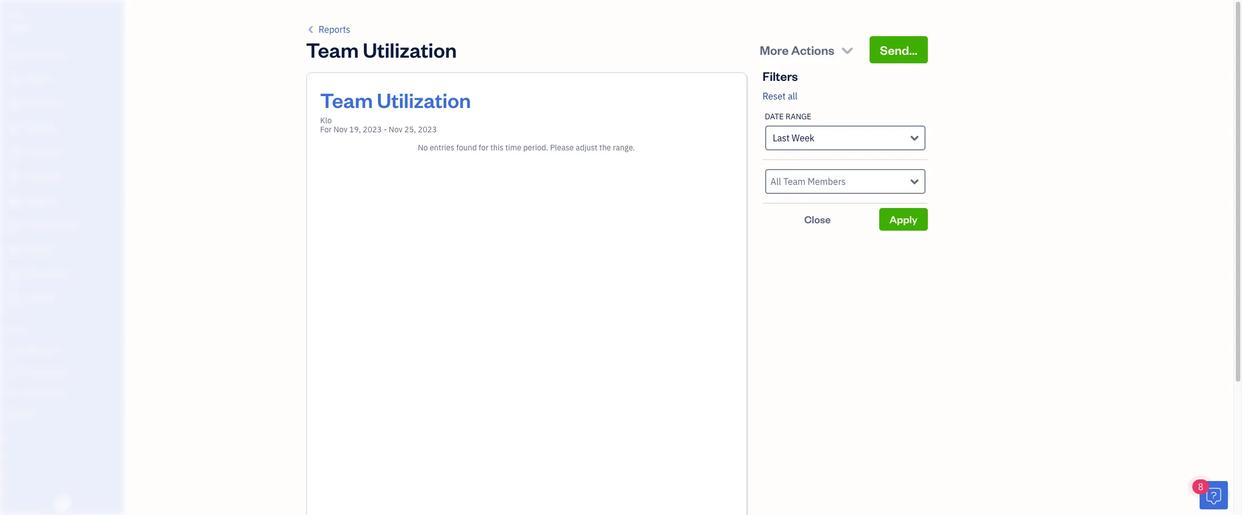 Task type: describe. For each thing, give the bounding box(es) containing it.
last week
[[773, 132, 815, 144]]

more actions button
[[750, 36, 866, 63]]

owner
[[9, 23, 32, 32]]

bank
[[8, 388, 25, 397]]

utilization for team utilization klo for nov 19, 2023 - nov 25, 2023
[[377, 87, 471, 113]]

team members link
[[3, 341, 121, 361]]

connections
[[26, 388, 66, 397]]

bank connections link
[[3, 383, 121, 403]]

this
[[491, 142, 504, 153]]

send… button
[[870, 36, 928, 63]]

8 button
[[1193, 479, 1229, 509]]

report image
[[7, 293, 21, 305]]

please
[[550, 142, 574, 153]]

settings link
[[3, 404, 121, 424]]

date range
[[765, 111, 812, 122]]

time
[[506, 142, 522, 153]]

8
[[1199, 481, 1204, 492]]

payment image
[[7, 148, 21, 159]]

close
[[805, 213, 831, 226]]

apply
[[890, 213, 918, 226]]

chart image
[[7, 269, 21, 280]]

25,
[[405, 124, 416, 135]]

the
[[600, 142, 611, 153]]

resource center badge image
[[1200, 481, 1229, 509]]

timer image
[[7, 221, 21, 232]]

expense image
[[7, 172, 21, 183]]

no entries found for this time period. please adjust the range.
[[418, 142, 635, 153]]

date
[[765, 111, 784, 122]]

send…
[[881, 42, 918, 58]]

date range element
[[763, 103, 928, 160]]

reset all
[[763, 90, 798, 102]]

members
[[28, 346, 58, 355]]

range
[[786, 111, 812, 122]]

freshbooks image
[[53, 497, 71, 511]]

items and services
[[8, 367, 68, 376]]

for
[[479, 142, 489, 153]]

week
[[792, 132, 815, 144]]

project image
[[7, 196, 21, 208]]

team members
[[8, 346, 58, 355]]

found
[[457, 142, 477, 153]]

team for team utilization klo for nov 19, 2023 - nov 25, 2023
[[320, 87, 373, 113]]

1 2023 from the left
[[363, 124, 382, 135]]

all
[[788, 90, 798, 102]]

1 nov from the left
[[334, 124, 348, 135]]



Task type: locate. For each thing, give the bounding box(es) containing it.
actions
[[792, 42, 835, 58]]

money image
[[7, 245, 21, 256]]

bank connections
[[8, 388, 66, 397]]

team inside main element
[[8, 346, 26, 355]]

team utilization klo for nov 19, 2023 - nov 25, 2023
[[320, 87, 471, 135]]

-
[[384, 124, 387, 135]]

range.
[[613, 142, 635, 153]]

nov right for
[[334, 124, 348, 135]]

team utilization
[[306, 36, 457, 63]]

main element
[[0, 0, 153, 515]]

klo up owner at the top left
[[9, 10, 21, 21]]

adjust
[[576, 142, 598, 153]]

0 horizontal spatial klo
[[9, 10, 21, 21]]

and
[[27, 367, 39, 376]]

1 vertical spatial klo
[[320, 115, 332, 126]]

client image
[[7, 75, 21, 86]]

0 vertical spatial utilization
[[363, 36, 457, 63]]

team
[[306, 36, 359, 63], [320, 87, 373, 113], [8, 346, 26, 355]]

team inside team utilization klo for nov 19, 2023 - nov 25, 2023
[[320, 87, 373, 113]]

close button
[[763, 208, 873, 231]]

more
[[760, 42, 789, 58]]

klo
[[9, 10, 21, 21], [320, 115, 332, 126]]

klo left the 19,
[[320, 115, 332, 126]]

reset all button
[[763, 89, 798, 103]]

0 horizontal spatial nov
[[334, 124, 348, 135]]

reports button
[[306, 23, 351, 36]]

more actions
[[760, 42, 835, 58]]

invoice image
[[7, 123, 21, 135]]

2 vertical spatial team
[[8, 346, 26, 355]]

utilization for team utilization
[[363, 36, 457, 63]]

team down reports at the left of the page
[[306, 36, 359, 63]]

entries
[[430, 142, 455, 153]]

team up items
[[8, 346, 26, 355]]

no
[[418, 142, 428, 153]]

klo owner
[[9, 10, 32, 32]]

klo inside klo owner
[[9, 10, 21, 21]]

for
[[320, 124, 332, 135]]

estimate image
[[7, 99, 21, 110]]

0 vertical spatial klo
[[9, 10, 21, 21]]

reset
[[763, 90, 786, 102]]

reports
[[319, 24, 351, 35]]

nov right -
[[389, 124, 403, 135]]

1 horizontal spatial nov
[[389, 124, 403, 135]]

1 vertical spatial team
[[320, 87, 373, 113]]

filters
[[763, 68, 798, 84]]

apply button
[[880, 208, 928, 231]]

2023 right 25,
[[418, 124, 437, 135]]

utilization inside team utilization klo for nov 19, 2023 - nov 25, 2023
[[377, 87, 471, 113]]

period.
[[524, 142, 549, 153]]

items and services link
[[3, 362, 121, 382]]

apps link
[[3, 320, 121, 340]]

items
[[8, 367, 26, 376]]

last
[[773, 132, 790, 144]]

chevrondown image
[[840, 42, 856, 58]]

apps
[[8, 325, 25, 334]]

nov
[[334, 124, 348, 135], [389, 124, 403, 135]]

utilization
[[363, 36, 457, 63], [377, 87, 471, 113]]

2023 left -
[[363, 124, 382, 135]]

19,
[[349, 124, 361, 135]]

dashboard image
[[7, 50, 21, 62]]

team up the 19,
[[320, 87, 373, 113]]

0 vertical spatial team
[[306, 36, 359, 63]]

All Team Members search field
[[771, 175, 911, 188]]

1 horizontal spatial klo
[[320, 115, 332, 126]]

2 nov from the left
[[389, 124, 403, 135]]

0 horizontal spatial 2023
[[363, 124, 382, 135]]

Date Range field
[[765, 126, 926, 150]]

1 horizontal spatial 2023
[[418, 124, 437, 135]]

klo inside team utilization klo for nov 19, 2023 - nov 25, 2023
[[320, 115, 332, 126]]

chevronleft image
[[306, 23, 317, 36]]

team for team utilization
[[306, 36, 359, 63]]

team for team members
[[8, 346, 26, 355]]

1 vertical spatial utilization
[[377, 87, 471, 113]]

2023
[[363, 124, 382, 135], [418, 124, 437, 135]]

2 2023 from the left
[[418, 124, 437, 135]]

settings
[[8, 409, 34, 418]]

services
[[41, 367, 68, 376]]



Task type: vqa. For each thing, say whether or not it's contained in the screenshot.
Project within Group By field
no



